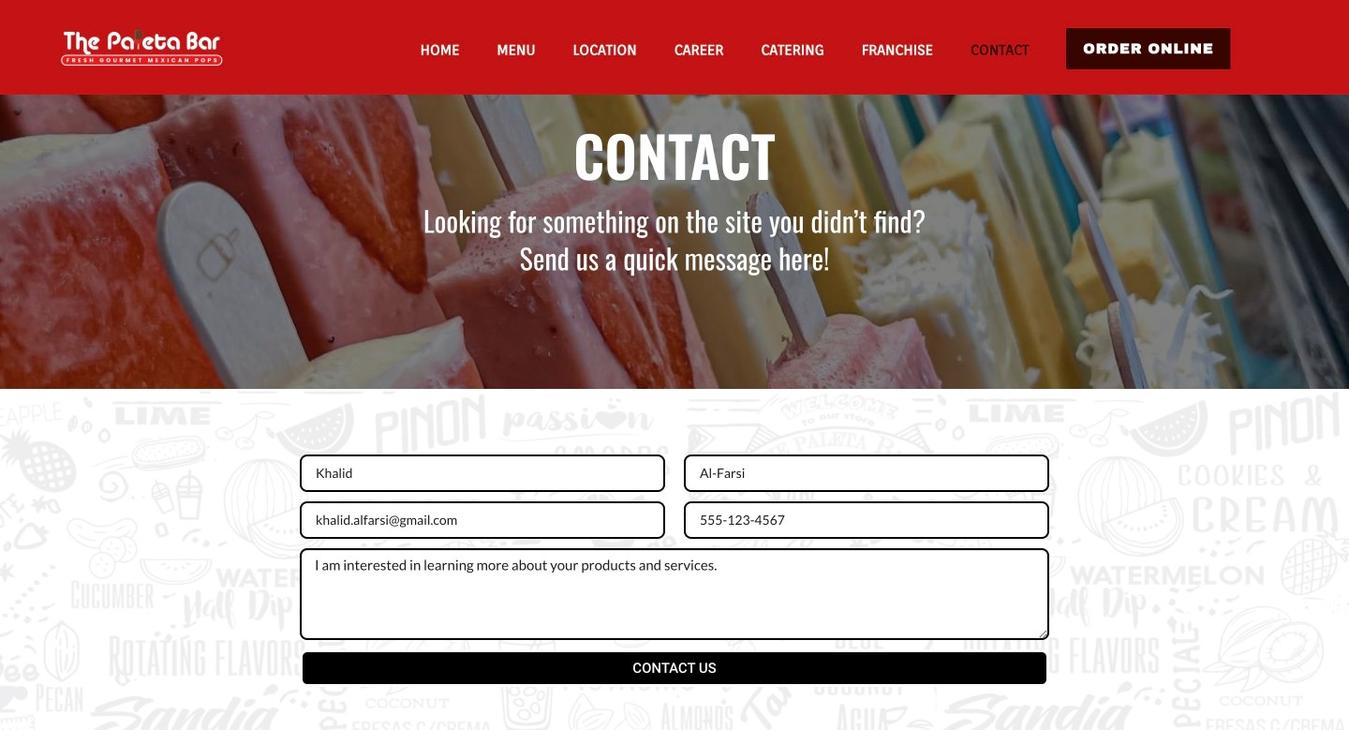 Task type: locate. For each thing, give the bounding box(es) containing it.
Phone telephone field
[[684, 502, 1050, 539]]

First Name text field
[[300, 455, 666, 492]]

Email email field
[[300, 502, 666, 539]]



Task type: describe. For each thing, give the bounding box(es) containing it.
Last Name text field
[[684, 455, 1050, 492]]

Message text field
[[300, 548, 1050, 640]]



Task type: vqa. For each thing, say whether or not it's contained in the screenshot.
'Message' text box
yes



